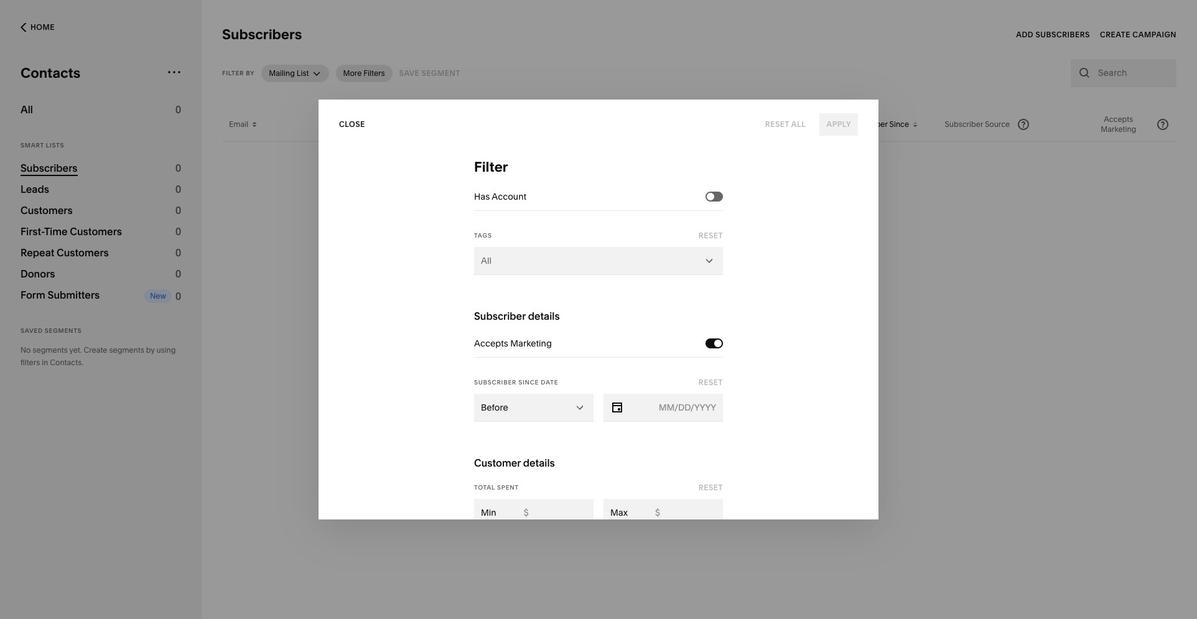Task type: vqa. For each thing, say whether or not it's contained in the screenshot.
Column Header
yes



Task type: locate. For each thing, give the bounding box(es) containing it.
more filters
[[343, 68, 385, 78]]

accepts marketing
[[1101, 115, 1137, 134], [474, 338, 552, 349]]

0 horizontal spatial all
[[21, 103, 33, 116]]

all inside field
[[481, 255, 492, 266]]

3 0 from the top
[[175, 183, 181, 195]]

None checkbox
[[707, 193, 715, 200], [715, 340, 722, 347], [707, 193, 715, 200], [715, 340, 722, 347]]

1 horizontal spatial no
[[638, 259, 657, 276]]

total
[[474, 484, 496, 491]]

subscribers for add
[[1036, 30, 1091, 39]]

accepts down "subscriber details"
[[474, 338, 509, 349]]

subscribers down lists
[[21, 162, 78, 174]]

1 vertical spatial no
[[21, 345, 31, 355]]

customers up time
[[21, 204, 73, 217]]

your
[[613, 356, 631, 368], [712, 412, 730, 424]]

1 horizontal spatial subscribers
[[1036, 30, 1091, 39]]

email button
[[229, 120, 257, 130]]

add a promotional popup to your site. link
[[558, 397, 842, 439]]

leads
[[21, 183, 49, 195]]

1 horizontal spatial add
[[1017, 30, 1034, 39]]

customers up repeat customers
[[70, 225, 122, 238]]

1 horizontal spatial accepts marketing
[[1101, 115, 1137, 134]]

1 horizontal spatial filter
[[474, 159, 508, 175]]

1 reset button from the top
[[699, 225, 723, 247]]

filter by
[[222, 70, 255, 77]]

since inside button
[[890, 120, 910, 129]]

in
[[42, 358, 48, 367]]

all left apply on the top right
[[792, 120, 806, 129]]

2 $ field from the left
[[655, 506, 716, 520]]

reset button
[[699, 225, 723, 247], [699, 371, 723, 394], [699, 477, 723, 499]]

1 horizontal spatial segments
[[109, 345, 144, 355]]

1 segments from the left
[[33, 345, 68, 355]]

1 vertical spatial since
[[519, 379, 539, 386]]

since for subscriber since
[[890, 120, 910, 129]]

0 vertical spatial no
[[638, 259, 657, 276]]

apply button
[[820, 113, 858, 136]]

more
[[343, 68, 362, 78]]

0
[[175, 103, 181, 116], [175, 162, 181, 174], [175, 183, 181, 195], [175, 204, 181, 217], [175, 225, 181, 238], [175, 247, 181, 259], [175, 268, 181, 280], [175, 290, 181, 303]]

details for subscriber details
[[528, 310, 560, 322]]

reset button for spent
[[699, 477, 723, 499]]

subscriber since date
[[474, 379, 559, 386]]

add inside button
[[1017, 30, 1034, 39]]

your right 'to'
[[712, 412, 730, 424]]

mailing list button
[[262, 65, 329, 82]]

row
[[222, 108, 1177, 142]]

reset inside 'button'
[[766, 120, 790, 129]]

total spent
[[474, 484, 519, 491]]

reset button for since
[[699, 371, 723, 394]]

marketing down search field on the top of page
[[1101, 125, 1137, 134]]

0 for customers
[[175, 204, 181, 217]]

segment
[[422, 68, 460, 78]]

0 horizontal spatial add
[[593, 412, 610, 424]]

accepts marketing down search field on the top of page
[[1101, 115, 1137, 134]]

0 vertical spatial filter
[[222, 70, 244, 77]]

filter dialog
[[319, 100, 879, 619]]

0 horizontal spatial your
[[613, 356, 631, 368]]

1 vertical spatial all
[[792, 120, 806, 129]]

no for no subscribers yet
[[638, 259, 657, 276]]

since
[[890, 120, 910, 129], [519, 379, 539, 386]]

customers down first-time customers
[[57, 247, 109, 259]]

first-
[[21, 225, 44, 238]]

saved segments
[[21, 327, 82, 334]]

3 reset button from the top
[[699, 477, 723, 499]]

subscriber for subscriber source
[[945, 120, 984, 129]]

account
[[492, 191, 527, 202]]

save segment button
[[399, 62, 460, 85]]

subscribers up by
[[222, 26, 302, 43]]

0 horizontal spatial marketing
[[511, 338, 552, 349]]

form submitters
[[21, 289, 100, 301]]

has account
[[474, 191, 527, 202]]

1 vertical spatial accepts marketing
[[474, 338, 552, 349]]

0 horizontal spatial accepts
[[474, 338, 509, 349]]

customers
[[21, 204, 73, 217], [70, 225, 122, 238], [57, 247, 109, 259]]

filter up has
[[474, 159, 508, 175]]

$ field
[[524, 506, 587, 520], [655, 506, 716, 520]]

1 vertical spatial filter
[[474, 159, 508, 175]]

1 vertical spatial add
[[593, 412, 610, 424]]

1 vertical spatial create
[[84, 345, 107, 355]]

1 vertical spatial your
[[712, 412, 730, 424]]

0 horizontal spatial filter
[[222, 70, 244, 77]]

tags
[[474, 232, 492, 239]]

0 horizontal spatial no
[[21, 345, 31, 355]]

0 horizontal spatial create
[[84, 345, 107, 355]]

add subscribers button
[[1017, 23, 1091, 46]]

marketing down "subscriber details"
[[511, 338, 552, 349]]

0 vertical spatial subscribers
[[1036, 30, 1091, 39]]

1 vertical spatial subscribers
[[21, 162, 78, 174]]

1 horizontal spatial marketing
[[1101, 125, 1137, 134]]

first-time customers
[[21, 225, 122, 238]]

your left site
[[613, 356, 631, 368]]

0 vertical spatial accepts marketing
[[1101, 115, 1137, 134]]

column header
[[700, 108, 843, 142]]

0 for subscribers
[[175, 162, 181, 174]]

apply
[[827, 120, 852, 129]]

source
[[985, 120, 1010, 129]]

add
[[1017, 30, 1034, 39], [593, 412, 610, 424]]

create left campaign
[[1100, 30, 1131, 39]]

subscribers inside button
[[1036, 30, 1091, 39]]

2 vertical spatial all
[[481, 255, 492, 266]]

accepts marketing down "subscriber details"
[[474, 338, 552, 349]]

accepts down search field on the top of page
[[1104, 115, 1134, 124]]

2 segments from the left
[[109, 345, 144, 355]]

1 horizontal spatial $ field
[[655, 506, 716, 520]]

since left the date
[[519, 379, 539, 386]]

since inside filter dialog
[[519, 379, 539, 386]]

2 reset button from the top
[[699, 371, 723, 394]]

form
[[21, 289, 45, 301]]

1 horizontal spatial subscribers
[[222, 26, 302, 43]]

segments up in
[[33, 345, 68, 355]]

1 horizontal spatial all
[[481, 255, 492, 266]]

0 horizontal spatial accepts marketing
[[474, 338, 552, 349]]

create campaign
[[1100, 30, 1177, 39]]

0 vertical spatial subscribers
[[222, 26, 302, 43]]

1 vertical spatial accepts
[[474, 338, 509, 349]]

0 for repeat customers
[[175, 247, 181, 259]]

all down tags
[[481, 255, 492, 266]]

filter left by
[[222, 70, 244, 77]]

1 vertical spatial marketing
[[511, 338, 552, 349]]

1 0 from the top
[[175, 103, 181, 116]]

5 0 from the top
[[175, 225, 181, 238]]

max
[[611, 507, 628, 518]]

no inside no segments yet. create segments by using filters in contacts.
[[21, 345, 31, 355]]

since for subscriber since date
[[519, 379, 539, 386]]

reset all button
[[766, 113, 806, 136]]

Before field
[[474, 394, 594, 421]]

min
[[481, 507, 497, 518]]

subscriber since
[[850, 120, 910, 129]]

1 vertical spatial reset button
[[699, 371, 723, 394]]

saved
[[21, 327, 43, 334]]

2 vertical spatial reset button
[[699, 477, 723, 499]]

all up smart
[[21, 103, 33, 116]]

marketing
[[1101, 125, 1137, 134], [511, 338, 552, 349]]

0 horizontal spatial since
[[519, 379, 539, 386]]

1 horizontal spatial create
[[1100, 30, 1131, 39]]

8 0 from the top
[[175, 290, 181, 303]]

0 vertical spatial create
[[1100, 30, 1131, 39]]

save
[[399, 68, 420, 78]]

filter inside dialog
[[474, 159, 508, 175]]

accepts
[[1104, 115, 1134, 124], [474, 338, 509, 349]]

spent
[[497, 484, 519, 491]]

contacts.
[[50, 358, 83, 367]]

0 vertical spatial details
[[528, 310, 560, 322]]

campaign
[[1133, 30, 1177, 39]]

create
[[1100, 30, 1131, 39], [84, 345, 107, 355]]

6 0 from the top
[[175, 247, 181, 259]]

create right yet. at the left bottom of the page
[[84, 345, 107, 355]]

1 vertical spatial subscribers
[[660, 259, 738, 276]]

no segments yet. create segments by using filters in contacts.
[[21, 345, 176, 367]]

2 0 from the top
[[175, 162, 181, 174]]

0 for all
[[175, 103, 181, 116]]

2 horizontal spatial all
[[792, 120, 806, 129]]

1 horizontal spatial your
[[712, 412, 730, 424]]

0 horizontal spatial segments
[[33, 345, 68, 355]]

reset for total spent
[[699, 483, 723, 492]]

7 0 from the top
[[175, 268, 181, 280]]

close
[[339, 120, 365, 129]]

since right the apply button
[[890, 120, 910, 129]]

add for add a promotional popup to your site.
[[593, 412, 610, 424]]

subscribers for no
[[660, 259, 738, 276]]

0 vertical spatial since
[[890, 120, 910, 129]]

0 horizontal spatial $ field
[[524, 506, 587, 520]]

subscriber for subscriber details
[[474, 310, 526, 322]]

reset
[[766, 120, 790, 129], [699, 231, 723, 240], [699, 378, 723, 387], [699, 483, 723, 492]]

0 vertical spatial reset button
[[699, 225, 723, 247]]

segments left by
[[109, 345, 144, 355]]

4 0 from the top
[[175, 204, 181, 217]]

0 horizontal spatial subscribers
[[660, 259, 738, 276]]

1 vertical spatial details
[[523, 457, 555, 469]]

create inside no segments yet. create segments by using filters in contacts.
[[84, 345, 107, 355]]

all
[[21, 103, 33, 116], [792, 120, 806, 129], [481, 255, 492, 266]]

subscriber inside button
[[850, 120, 888, 129]]

details
[[528, 310, 560, 322], [523, 457, 555, 469]]

subscribers
[[1036, 30, 1091, 39], [660, 259, 738, 276]]

segments
[[45, 327, 82, 334]]

no
[[638, 259, 657, 276], [21, 345, 31, 355]]

subscribers
[[222, 26, 302, 43], [21, 162, 78, 174]]

0 vertical spatial accepts
[[1104, 115, 1134, 124]]

1 $ field from the left
[[524, 506, 587, 520]]

create campaign button
[[1100, 23, 1177, 46]]

subscribers.
[[694, 356, 745, 368]]

filter
[[222, 70, 244, 77], [474, 159, 508, 175]]

1 horizontal spatial since
[[890, 120, 910, 129]]

0 vertical spatial add
[[1017, 30, 1034, 39]]



Task type: describe. For each thing, give the bounding box(es) containing it.
add subscribers
[[1017, 30, 1091, 39]]

all inside 'button'
[[792, 120, 806, 129]]

home
[[31, 22, 55, 32]]

customer
[[474, 457, 521, 469]]

1 horizontal spatial accepts
[[1104, 115, 1134, 124]]

accepts inside filter dialog
[[474, 338, 509, 349]]

has
[[474, 191, 490, 202]]

smart lists
[[21, 142, 64, 149]]

filter for filter by
[[222, 70, 244, 77]]

mailing list
[[269, 68, 309, 78]]

$ field for min
[[524, 506, 587, 520]]

subscriber details
[[474, 310, 560, 322]]

by
[[246, 70, 255, 77]]

subscriber since button
[[850, 120, 918, 130]]

MM/DD/YYYY field
[[631, 401, 716, 414]]

date
[[541, 379, 559, 386]]

yet
[[741, 259, 761, 276]]

donors
[[21, 268, 55, 280]]

submitters
[[48, 289, 100, 301]]

no subscribers yet
[[638, 259, 761, 276]]

more filters button
[[336, 65, 393, 82]]

lists
[[46, 142, 64, 149]]

email
[[229, 120, 248, 129]]

filters
[[21, 358, 40, 367]]

promotional
[[619, 412, 670, 424]]

0 vertical spatial your
[[613, 356, 631, 368]]

Search field
[[1099, 66, 1170, 80]]

subscriber for subscriber since date
[[474, 379, 517, 386]]

column header inside 'row'
[[700, 108, 843, 142]]

repeat customers
[[21, 247, 109, 259]]

repeat
[[21, 247, 54, 259]]

0 for donors
[[175, 268, 181, 280]]

before
[[481, 402, 508, 413]]

a
[[612, 412, 617, 424]]

to
[[701, 412, 710, 424]]

reset all
[[766, 120, 806, 129]]

popup
[[672, 412, 699, 424]]

All field
[[474, 247, 723, 274]]

subscriber source
[[945, 120, 1010, 129]]

site
[[633, 356, 648, 368]]

turn
[[593, 356, 611, 368]]

by
[[146, 345, 155, 355]]

into
[[676, 356, 692, 368]]

list
[[297, 68, 309, 78]]

0 for first-time customers
[[175, 225, 181, 238]]

row containing accepts marketing
[[222, 108, 1177, 142]]

marketing inside filter dialog
[[511, 338, 552, 349]]

0 vertical spatial marketing
[[1101, 125, 1137, 134]]

site.
[[732, 412, 749, 424]]

1 vertical spatial customers
[[70, 225, 122, 238]]

yet.
[[69, 345, 82, 355]]

close button
[[339, 113, 365, 136]]

using
[[156, 345, 176, 355]]

details for customer details
[[523, 457, 555, 469]]

0 vertical spatial customers
[[21, 204, 73, 217]]

mailing
[[269, 68, 295, 78]]

save segment
[[399, 68, 460, 78]]

accepts marketing inside filter dialog
[[474, 338, 552, 349]]

reset for subscriber since date
[[699, 378, 723, 387]]

filter for filter
[[474, 159, 508, 175]]

reset for tags
[[699, 231, 723, 240]]

contacts
[[21, 65, 81, 82]]

add a promotional popup to your site.
[[593, 412, 749, 424]]

subscriber for subscriber since
[[850, 120, 888, 129]]

time
[[44, 225, 68, 238]]

create inside button
[[1100, 30, 1131, 39]]

filters
[[364, 68, 385, 78]]

turn your site traffic into subscribers. link
[[558, 341, 842, 383]]

2 vertical spatial customers
[[57, 247, 109, 259]]

0 horizontal spatial subscribers
[[21, 162, 78, 174]]

0 vertical spatial all
[[21, 103, 33, 116]]

home button
[[17, 14, 58, 41]]

add for add subscribers
[[1017, 30, 1034, 39]]

$ field for max
[[655, 506, 716, 520]]

turn your site traffic into subscribers.
[[593, 356, 745, 368]]

no for no segments yet. create segments by using filters in contacts.
[[21, 345, 31, 355]]

0 for new
[[175, 290, 181, 303]]

0 for leads
[[175, 183, 181, 195]]

new
[[150, 291, 166, 301]]

traffic
[[650, 356, 674, 368]]

customer details
[[474, 457, 555, 469]]

smart
[[21, 142, 44, 149]]



